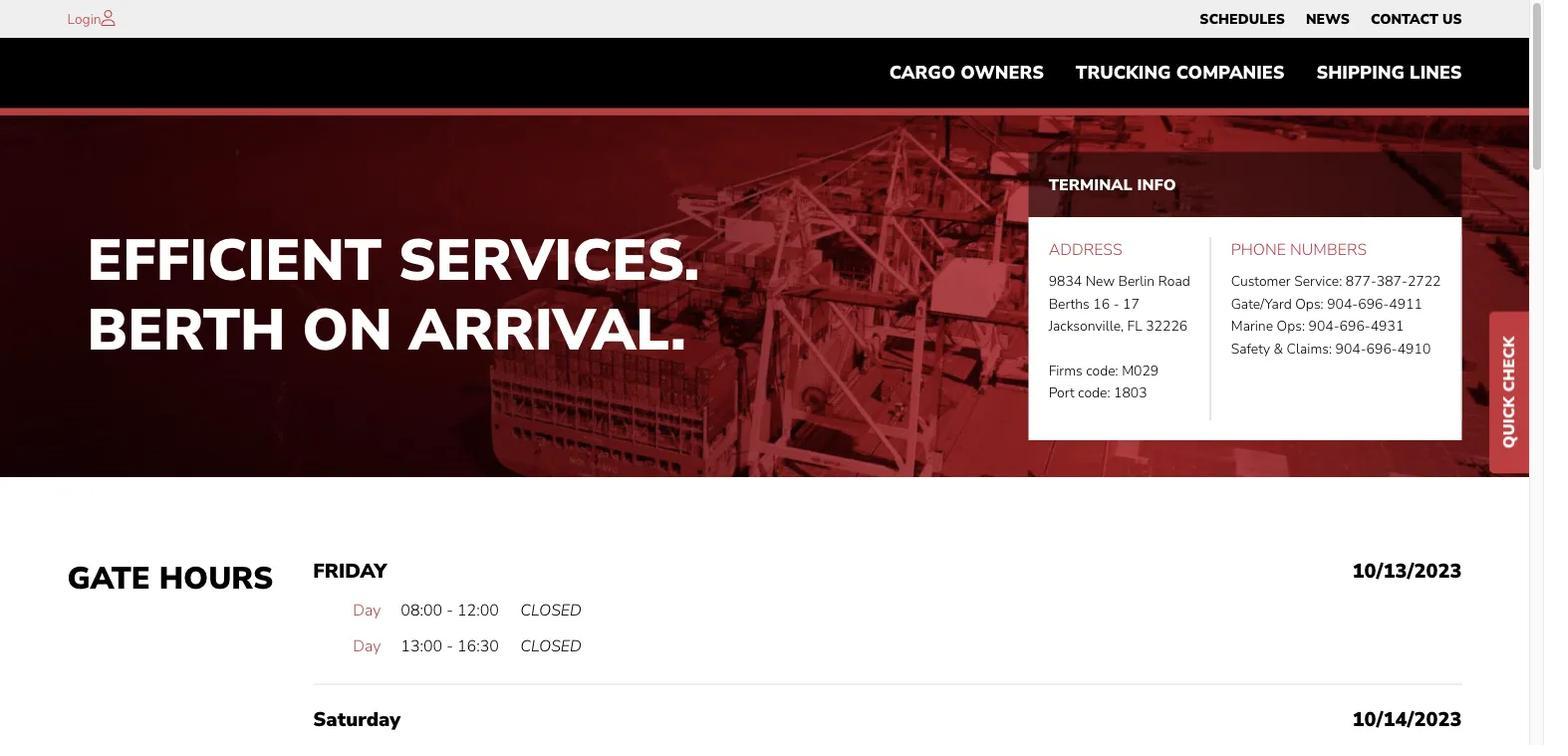 Task type: vqa. For each thing, say whether or not it's contained in the screenshot.
Enter reference number(s) "text field"
no



Task type: locate. For each thing, give the bounding box(es) containing it.
day for 08:00 - 12:00
[[353, 600, 381, 621]]

menu bar up shipping
[[1190, 5, 1473, 33]]

1 closed from the top
[[520, 600, 582, 621]]

login
[[67, 9, 101, 28]]

menu bar down schedules link
[[874, 53, 1478, 93]]

gate
[[67, 557, 150, 599]]

friday
[[313, 558, 387, 584]]

services.
[[398, 222, 700, 301]]

code:
[[1086, 361, 1119, 380], [1078, 384, 1111, 403]]

1 vertical spatial day
[[353, 635, 381, 657]]

user image
[[101, 10, 115, 26]]

ops: up &
[[1277, 317, 1306, 336]]

12:00
[[457, 600, 499, 621]]

32226
[[1146, 317, 1188, 336]]

closed right 16:30
[[520, 635, 582, 657]]

2722
[[1408, 272, 1442, 291]]

phone numbers
[[1231, 239, 1367, 261]]

0 vertical spatial -
[[1114, 294, 1120, 313]]

day down 'friday'
[[353, 600, 381, 621]]

jacksonville,
[[1049, 317, 1124, 336]]

terminal info
[[1049, 174, 1177, 195]]

13:00 - 16:30
[[401, 635, 499, 657]]

fl
[[1128, 317, 1143, 336]]

- left 17
[[1114, 294, 1120, 313]]

customer service: 877-387-2722 gate/yard ops: 904-696-4911 marine ops: 904-696-4931 safety & claims: 904-696-4910
[[1231, 272, 1442, 358]]

696-
[[1359, 294, 1390, 313], [1340, 317, 1371, 336], [1367, 339, 1398, 358]]

9834 new berlin road berths 16 - 17 jacksonville, fl 32226
[[1049, 272, 1191, 336]]

code: right port
[[1078, 384, 1111, 403]]

0 vertical spatial code:
[[1086, 361, 1119, 380]]

trucking companies
[[1076, 60, 1285, 85]]

1 vertical spatial -
[[447, 600, 453, 621]]

10/13/2023
[[1353, 558, 1462, 584]]

saturday
[[313, 706, 401, 733]]

service:
[[1295, 272, 1343, 291]]

08:00 - 12:00
[[401, 600, 499, 621]]

1 vertical spatial 696-
[[1340, 317, 1371, 336]]

1 day from the top
[[353, 600, 381, 621]]

customer
[[1231, 272, 1291, 291]]

16
[[1094, 294, 1110, 313]]

menu bar containing cargo owners
[[874, 53, 1478, 93]]

cargo
[[890, 60, 956, 85]]

day
[[353, 600, 381, 621], [353, 635, 381, 657]]

0 vertical spatial ops:
[[1296, 294, 1324, 313]]

claims:
[[1287, 339, 1332, 358]]

code: up the '1803' at the right
[[1086, 361, 1119, 380]]

-
[[1114, 294, 1120, 313], [447, 600, 453, 621], [447, 635, 453, 657]]

- left 16:30
[[447, 635, 453, 657]]

us
[[1443, 9, 1462, 28]]

contact us link
[[1371, 5, 1462, 33]]

closed for 08:00 - 12:00
[[520, 600, 582, 621]]

shipping lines
[[1317, 60, 1462, 85]]

ops: down service:
[[1296, 294, 1324, 313]]

2 closed from the top
[[520, 635, 582, 657]]

quick check
[[1499, 337, 1520, 449]]

1803
[[1114, 384, 1148, 403]]

1 vertical spatial code:
[[1078, 384, 1111, 403]]

904-
[[1328, 294, 1359, 313], [1309, 317, 1340, 336], [1336, 339, 1367, 358]]

0 vertical spatial menu bar
[[1190, 5, 1473, 33]]

0 vertical spatial day
[[353, 600, 381, 621]]

904- down "877-"
[[1328, 294, 1359, 313]]

schedules
[[1200, 9, 1285, 28]]

0 vertical spatial closed
[[520, 600, 582, 621]]

904- up claims:
[[1309, 317, 1340, 336]]

13:00
[[401, 635, 443, 657]]

efficient services. berth on arrival.
[[87, 222, 700, 370]]

day left 13:00
[[353, 635, 381, 657]]

arrival.
[[409, 291, 686, 370]]

- right 08:00
[[447, 600, 453, 621]]

1 vertical spatial menu bar
[[874, 53, 1478, 93]]

closed
[[520, 600, 582, 621], [520, 635, 582, 657]]

17
[[1123, 294, 1140, 313]]

0 vertical spatial 904-
[[1328, 294, 1359, 313]]

menu bar containing schedules
[[1190, 5, 1473, 33]]

menu bar
[[1190, 5, 1473, 33], [874, 53, 1478, 93]]

trucking companies link
[[1060, 53, 1301, 93]]

ops:
[[1296, 294, 1324, 313], [1277, 317, 1306, 336]]

- inside 9834 new berlin road berths 16 - 17 jacksonville, fl 32226
[[1114, 294, 1120, 313]]

2 vertical spatial 696-
[[1367, 339, 1398, 358]]

2 vertical spatial -
[[447, 635, 453, 657]]

1 vertical spatial closed
[[520, 635, 582, 657]]

shipping
[[1317, 60, 1405, 85]]

2 vertical spatial 904-
[[1336, 339, 1367, 358]]

2 day from the top
[[353, 635, 381, 657]]

904- right claims:
[[1336, 339, 1367, 358]]

closed right 12:00
[[520, 600, 582, 621]]

1 vertical spatial 904-
[[1309, 317, 1340, 336]]



Task type: describe. For each thing, give the bounding box(es) containing it.
9834
[[1049, 272, 1083, 291]]

berth
[[87, 291, 286, 370]]

0 vertical spatial 696-
[[1359, 294, 1390, 313]]

address
[[1049, 239, 1123, 261]]

login link
[[67, 9, 101, 28]]

info
[[1138, 174, 1177, 195]]

trucking
[[1076, 60, 1171, 85]]

1 vertical spatial ops:
[[1277, 317, 1306, 336]]

road
[[1159, 272, 1191, 291]]

efficient
[[87, 222, 382, 301]]

10/14/2023
[[1353, 706, 1462, 733]]

hours
[[159, 557, 273, 599]]

4931
[[1371, 317, 1404, 336]]

gate hours
[[67, 557, 273, 599]]

quick
[[1499, 397, 1520, 449]]

contact
[[1371, 9, 1439, 28]]

schedules link
[[1200, 5, 1285, 33]]

quick check link
[[1490, 312, 1530, 474]]

owners
[[961, 60, 1044, 85]]

4910
[[1398, 339, 1431, 358]]

phone
[[1231, 239, 1287, 261]]

check
[[1499, 337, 1520, 392]]

day for 13:00 - 16:30
[[353, 635, 381, 657]]

companies
[[1177, 60, 1285, 85]]

cargo owners link
[[874, 53, 1060, 93]]

berths
[[1049, 294, 1090, 313]]

387-
[[1377, 272, 1408, 291]]

16:30
[[457, 635, 499, 657]]

08:00
[[401, 600, 443, 621]]

877-
[[1346, 272, 1377, 291]]

gate/yard
[[1231, 294, 1292, 313]]

new
[[1086, 272, 1115, 291]]

cargo owners
[[890, 60, 1044, 85]]

numbers
[[1291, 239, 1367, 261]]

m029
[[1122, 361, 1159, 380]]

terminal
[[1049, 174, 1133, 195]]

on
[[302, 291, 393, 370]]

firms code:  m029 port code:  1803
[[1049, 361, 1159, 403]]

marine
[[1231, 317, 1274, 336]]

firms
[[1049, 361, 1083, 380]]

berlin
[[1119, 272, 1155, 291]]

contact us
[[1371, 9, 1462, 28]]

news
[[1306, 9, 1350, 28]]

4911
[[1390, 294, 1423, 313]]

closed for 13:00 - 16:30
[[520, 635, 582, 657]]

shipping lines link
[[1301, 53, 1478, 93]]

port
[[1049, 384, 1075, 403]]

lines
[[1410, 60, 1462, 85]]

- for 16:30
[[447, 635, 453, 657]]

news link
[[1306, 5, 1350, 33]]

safety
[[1231, 339, 1271, 358]]

&
[[1274, 339, 1284, 358]]

- for 12:00
[[447, 600, 453, 621]]



